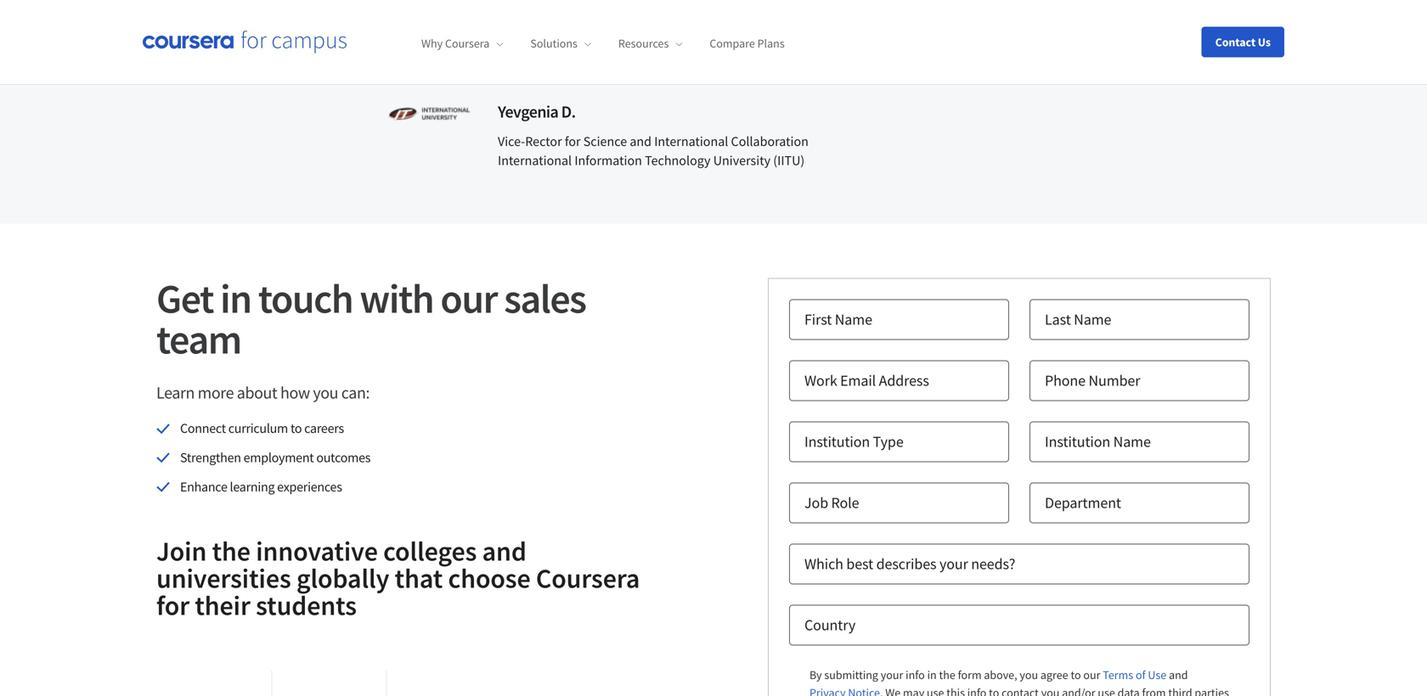 Task type: vqa. For each thing, say whether or not it's contained in the screenshot.
"Phone Number" phone field
yes



Task type: describe. For each thing, give the bounding box(es) containing it.
yevgenia d.
[[498, 101, 576, 122]]

learn more about how you can:
[[156, 382, 370, 404]]

work
[[804, 371, 837, 390]]

0 vertical spatial international
[[654, 133, 728, 150]]

yevgenia
[[498, 101, 558, 122]]

choose
[[448, 561, 531, 595]]

which
[[804, 555, 843, 574]]

d.
[[561, 101, 576, 122]]

department
[[1045, 494, 1121, 513]]

globally
[[296, 561, 389, 595]]

rector
[[525, 133, 562, 150]]

contact us
[[1215, 34, 1271, 50]]

to
[[290, 420, 302, 437]]

in inside get in touch with our sales team
[[220, 273, 251, 324]]

careers
[[304, 420, 344, 437]]

institution name
[[1045, 432, 1151, 452]]

sales
[[504, 273, 586, 324]]

first
[[804, 310, 832, 329]]

more
[[198, 382, 234, 404]]

why coursera
[[421, 36, 490, 51]]

address
[[879, 371, 929, 390]]

contact us button
[[1202, 27, 1284, 57]]

role
[[831, 494, 859, 513]]

0 horizontal spatial you
[[313, 382, 338, 404]]

for inside the join the innovative colleges and universities globally that choose coursera for their students
[[156, 589, 189, 623]]

for inside the vice-rector for science and international collaboration international information technology university (iitu)
[[565, 133, 581, 150]]

First Name text field
[[789, 300, 1009, 340]]

vice-rector for science and international collaboration international information technology university (iitu)
[[498, 133, 809, 169]]

solutions link
[[530, 36, 591, 51]]

country
[[804, 616, 856, 635]]

name for institution name
[[1113, 432, 1151, 452]]

job
[[804, 494, 828, 513]]

submitting
[[824, 668, 878, 683]]

get
[[156, 273, 213, 324]]

1 horizontal spatial your
[[940, 555, 968, 574]]

students
[[256, 589, 357, 623]]

our inside get in touch with our sales team
[[440, 273, 497, 324]]

compare
[[710, 36, 755, 51]]

0 vertical spatial coursera
[[445, 36, 490, 51]]

describes
[[876, 555, 937, 574]]

by
[[810, 668, 822, 683]]

name for first name
[[835, 310, 872, 329]]

compare plans link
[[710, 36, 785, 51]]

above,
[[984, 668, 1017, 683]]

plans
[[757, 36, 785, 51]]

enhance learning experiences
[[180, 479, 342, 496]]

the inside the join the innovative colleges and universities globally that choose coursera for their students
[[212, 534, 251, 568]]

connect
[[180, 420, 226, 437]]

team
[[156, 314, 241, 365]]

collaboration
[[731, 133, 809, 150]]

outcomes
[[316, 449, 371, 466]]

job role
[[804, 494, 859, 513]]

1 vertical spatial your
[[881, 668, 903, 683]]

needs?
[[971, 555, 1015, 574]]

info
[[906, 668, 925, 683]]

vice-
[[498, 133, 525, 150]]

employment
[[243, 449, 314, 466]]

Phone Number telephone field
[[1030, 361, 1250, 401]]

enhance
[[180, 479, 227, 496]]

1 vertical spatial the
[[939, 668, 956, 683]]

join
[[156, 534, 207, 568]]

why coursera link
[[421, 36, 503, 51]]

why
[[421, 36, 443, 51]]

science
[[583, 133, 627, 150]]

Last Name text field
[[1030, 300, 1250, 340]]

get in touch with our sales team
[[156, 273, 586, 365]]

strengthen employment outcomes
[[180, 449, 371, 466]]

resources
[[618, 36, 669, 51]]

connect curriculum to careers
[[180, 420, 344, 437]]

terms of use link
[[1103, 667, 1167, 684]]

resources link
[[618, 36, 682, 51]]

can:
[[341, 382, 370, 404]]

universities
[[156, 561, 291, 595]]

and for information
[[630, 133, 652, 150]]

innovative
[[256, 534, 378, 568]]

terms of
[[1103, 668, 1146, 683]]



Task type: locate. For each thing, give the bounding box(es) containing it.
institution
[[804, 432, 870, 452], [1045, 432, 1110, 452]]

in right info
[[927, 668, 937, 683]]

name for last name
[[1074, 310, 1111, 329]]

your left info
[[881, 668, 903, 683]]

international up technology
[[654, 133, 728, 150]]

contact
[[1215, 34, 1256, 50]]

colleges
[[383, 534, 477, 568]]

by submitting your info in the form above, you agree to our terms of use and
[[810, 668, 1190, 683]]

(iitu)
[[773, 152, 805, 169]]

0 vertical spatial our
[[440, 273, 497, 324]]

2 horizontal spatial name
[[1113, 432, 1151, 452]]

0 horizontal spatial for
[[156, 589, 189, 623]]

university
[[713, 152, 771, 169]]

and right science
[[630, 133, 652, 150]]

learning
[[230, 479, 275, 496]]

0 horizontal spatial your
[[881, 668, 903, 683]]

1 horizontal spatial in
[[927, 668, 937, 683]]

institution for institution name
[[1045, 432, 1110, 452]]

strengthen
[[180, 449, 241, 466]]

name
[[835, 310, 872, 329], [1074, 310, 1111, 329], [1113, 432, 1151, 452]]

2 vertical spatial and
[[1169, 668, 1188, 683]]

institution type
[[804, 432, 904, 452]]

1 institution from the left
[[804, 432, 870, 452]]

1 horizontal spatial coursera
[[536, 561, 640, 595]]

2 horizontal spatial and
[[1169, 668, 1188, 683]]

1 vertical spatial international
[[498, 152, 572, 169]]

and for choose
[[482, 534, 527, 568]]

1 vertical spatial for
[[156, 589, 189, 623]]

you right above,
[[1020, 668, 1038, 683]]

technology
[[645, 152, 711, 169]]

Work Email Address email field
[[789, 361, 1009, 401]]

last
[[1045, 310, 1071, 329]]

our right agree to
[[1083, 668, 1100, 683]]

0 vertical spatial and
[[630, 133, 652, 150]]

number
[[1089, 371, 1140, 390]]

name right last
[[1074, 310, 1111, 329]]

coursera inside the join the innovative colleges and universities globally that choose coursera for their students
[[536, 561, 640, 595]]

1 horizontal spatial and
[[630, 133, 652, 150]]

1 vertical spatial coursera
[[536, 561, 640, 595]]

1 horizontal spatial the
[[939, 668, 956, 683]]

which best describes your needs?
[[804, 555, 1015, 574]]

their
[[195, 589, 250, 623]]

your
[[940, 555, 968, 574], [881, 668, 903, 683]]

with
[[360, 273, 433, 324]]

best
[[846, 555, 873, 574]]

compare plans
[[710, 36, 785, 51]]

institution left type
[[804, 432, 870, 452]]

0 horizontal spatial the
[[212, 534, 251, 568]]

1 horizontal spatial institution
[[1045, 432, 1110, 452]]

0 horizontal spatial international
[[498, 152, 572, 169]]

international
[[654, 133, 728, 150], [498, 152, 572, 169]]

1 horizontal spatial our
[[1083, 668, 1100, 683]]

international information technology university (iitu) image
[[386, 99, 471, 131]]

1 horizontal spatial you
[[1020, 668, 1038, 683]]

you
[[313, 382, 338, 404], [1020, 668, 1038, 683]]

join the innovative colleges and universities globally that choose coursera for their students
[[156, 534, 640, 623]]

0 vertical spatial the
[[212, 534, 251, 568]]

that
[[395, 561, 443, 595]]

and
[[630, 133, 652, 150], [482, 534, 527, 568], [1169, 668, 1188, 683]]

name right first
[[835, 310, 872, 329]]

1 horizontal spatial international
[[654, 133, 728, 150]]

1 horizontal spatial name
[[1074, 310, 1111, 329]]

form
[[958, 668, 982, 683]]

the left form
[[939, 668, 956, 683]]

and right use
[[1169, 668, 1188, 683]]

0 vertical spatial for
[[565, 133, 581, 150]]

type
[[873, 432, 904, 452]]

0 horizontal spatial and
[[482, 534, 527, 568]]

0 horizontal spatial in
[[220, 273, 251, 324]]

0 vertical spatial in
[[220, 273, 251, 324]]

learn
[[156, 382, 195, 404]]

the right join
[[212, 534, 251, 568]]

email
[[840, 371, 876, 390]]

institution up department
[[1045, 432, 1110, 452]]

0 horizontal spatial our
[[440, 273, 497, 324]]

1 vertical spatial you
[[1020, 668, 1038, 683]]

last name
[[1045, 310, 1111, 329]]

you left can:
[[313, 382, 338, 404]]

and inside the vice-rector for science and international collaboration international information technology university (iitu)
[[630, 133, 652, 150]]

our right with
[[440, 273, 497, 324]]

coursera for campus image
[[143, 30, 347, 54]]

institution for institution type
[[804, 432, 870, 452]]

phone
[[1045, 371, 1086, 390]]

phone number
[[1045, 371, 1140, 390]]

the
[[212, 534, 251, 568], [939, 668, 956, 683]]

Institution Name text field
[[1030, 422, 1250, 463]]

information
[[575, 152, 642, 169]]

1 vertical spatial and
[[482, 534, 527, 568]]

for left their
[[156, 589, 189, 623]]

our
[[440, 273, 497, 324], [1083, 668, 1100, 683]]

for right rector at the left
[[565, 133, 581, 150]]

for
[[565, 133, 581, 150], [156, 589, 189, 623]]

1 vertical spatial our
[[1083, 668, 1100, 683]]

your left needs?
[[940, 555, 968, 574]]

and right 'colleges'
[[482, 534, 527, 568]]

solutions
[[530, 36, 578, 51]]

0 horizontal spatial name
[[835, 310, 872, 329]]

name down the phone number phone field on the right
[[1113, 432, 1151, 452]]

0 vertical spatial your
[[940, 555, 968, 574]]

first name
[[804, 310, 872, 329]]

about
[[237, 382, 277, 404]]

2 institution from the left
[[1045, 432, 1110, 452]]

work email address
[[804, 371, 929, 390]]

us
[[1258, 34, 1271, 50]]

0 horizontal spatial coursera
[[445, 36, 490, 51]]

experiences
[[277, 479, 342, 496]]

0 vertical spatial you
[[313, 382, 338, 404]]

0 horizontal spatial institution
[[804, 432, 870, 452]]

touch
[[258, 273, 353, 324]]

in right get
[[220, 273, 251, 324]]

use
[[1148, 668, 1167, 683]]

1 horizontal spatial for
[[565, 133, 581, 150]]

coursera
[[445, 36, 490, 51], [536, 561, 640, 595]]

curriculum
[[228, 420, 288, 437]]

and inside the join the innovative colleges and universities globally that choose coursera for their students
[[482, 534, 527, 568]]

international down rector at the left
[[498, 152, 572, 169]]

how
[[280, 382, 310, 404]]

in
[[220, 273, 251, 324], [927, 668, 937, 683]]

1 vertical spatial in
[[927, 668, 937, 683]]

agree to
[[1041, 668, 1081, 683]]



